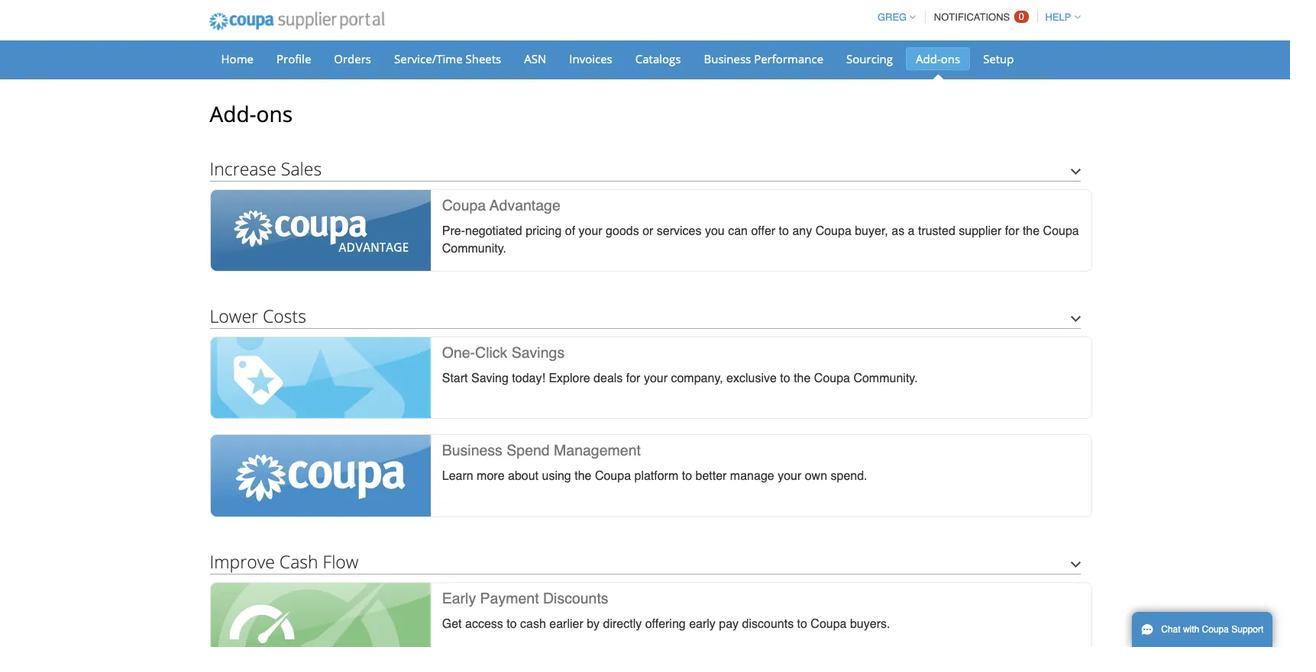Task type: locate. For each thing, give the bounding box(es) containing it.
add-ons up increase
[[210, 99, 293, 128]]

your right of
[[579, 225, 603, 238]]

navigation containing notifications 0
[[871, 2, 1081, 32]]

add- down home
[[210, 99, 256, 128]]

service/time sheets
[[394, 51, 501, 66]]

the
[[1023, 225, 1040, 238], [794, 372, 811, 386], [575, 470, 592, 484]]

business up learn
[[442, 443, 503, 459]]

business spend management
[[442, 443, 641, 459]]

0 horizontal spatial ons
[[256, 99, 293, 128]]

start saving today! explore deals for your company, exclusive to the coupa community.
[[442, 372, 918, 386]]

0 vertical spatial for
[[1005, 225, 1020, 238]]

0 vertical spatial the
[[1023, 225, 1040, 238]]

1 horizontal spatial for
[[1005, 225, 1020, 238]]

ons up increase sales
[[256, 99, 293, 128]]

your
[[579, 225, 603, 238], [644, 372, 668, 386], [778, 470, 802, 484]]

the right supplier
[[1023, 225, 1040, 238]]

access
[[465, 618, 503, 631]]

0 horizontal spatial add-ons
[[210, 99, 293, 128]]

chat with coupa support button
[[1132, 613, 1273, 648]]

community. inside pre-negotiated pricing of your goods or services you can offer to any coupa buyer, as a trusted supplier for the coupa community.
[[442, 242, 506, 256]]

1 vertical spatial for
[[626, 372, 641, 386]]

setup
[[983, 51, 1014, 66]]

buyer,
[[855, 225, 888, 238]]

asn link
[[514, 47, 556, 70]]

pre-negotiated pricing of your goods or services you can offer to any coupa buyer, as a trusted supplier for the coupa community.
[[442, 225, 1079, 256]]

1 horizontal spatial business
[[704, 51, 751, 66]]

offering
[[645, 618, 686, 631]]

1 vertical spatial add-ons
[[210, 99, 293, 128]]

increase sales
[[210, 157, 322, 181]]

offer
[[751, 225, 776, 238]]

business left "performance"
[[704, 51, 751, 66]]

service/time
[[394, 51, 463, 66]]

ons down notifications
[[941, 51, 960, 66]]

add- down greg link
[[916, 51, 941, 66]]

coupa
[[442, 197, 486, 214], [816, 225, 852, 238], [1043, 225, 1079, 238], [814, 372, 850, 386], [595, 470, 631, 484], [811, 618, 847, 631], [1202, 625, 1229, 636]]

0 vertical spatial community.
[[442, 242, 506, 256]]

coupa supplier portal image
[[198, 2, 395, 40]]

business
[[704, 51, 751, 66], [442, 443, 503, 459]]

of
[[565, 225, 575, 238]]

trusted
[[918, 225, 956, 238]]

early payment discounts
[[442, 590, 609, 607]]

increase
[[210, 157, 276, 181]]

improve cash flow
[[210, 550, 359, 574]]

for right 'deals'
[[626, 372, 641, 386]]

business for business performance
[[704, 51, 751, 66]]

pre-
[[442, 225, 465, 238]]

ons
[[941, 51, 960, 66], [256, 99, 293, 128]]

1 vertical spatial the
[[794, 372, 811, 386]]

1 horizontal spatial add-
[[916, 51, 941, 66]]

you
[[705, 225, 725, 238]]

to inside pre-negotiated pricing of your goods or services you can offer to any coupa buyer, as a trusted supplier for the coupa community.
[[779, 225, 789, 238]]

chat with coupa support
[[1161, 625, 1264, 636]]

learn more about using the coupa platform to better manage your own spend.
[[442, 470, 868, 484]]

using
[[542, 470, 571, 484]]

savings
[[512, 345, 565, 362]]

0 horizontal spatial community.
[[442, 242, 506, 256]]

1 horizontal spatial community.
[[854, 372, 918, 386]]

the right exclusive
[[794, 372, 811, 386]]

one-
[[442, 345, 475, 362]]

1 vertical spatial add-
[[210, 99, 256, 128]]

0 vertical spatial add-
[[916, 51, 941, 66]]

0 horizontal spatial business
[[442, 443, 503, 459]]

for
[[1005, 225, 1020, 238], [626, 372, 641, 386]]

1 horizontal spatial your
[[644, 372, 668, 386]]

for right supplier
[[1005, 225, 1020, 238]]

your left own
[[778, 470, 802, 484]]

0 horizontal spatial add-
[[210, 99, 256, 128]]

add-ons
[[916, 51, 960, 66], [210, 99, 293, 128]]

cash
[[280, 550, 318, 574]]

add-ons down notifications
[[916, 51, 960, 66]]

0 horizontal spatial your
[[579, 225, 603, 238]]

add-
[[916, 51, 941, 66], [210, 99, 256, 128]]

platform
[[634, 470, 679, 484]]

home link
[[211, 47, 264, 70]]

1 vertical spatial business
[[442, 443, 503, 459]]

catalogs
[[635, 51, 681, 66]]

with
[[1183, 625, 1200, 636]]

directly
[[603, 618, 642, 631]]

today!
[[512, 372, 545, 386]]

business performance
[[704, 51, 824, 66]]

0 vertical spatial business
[[704, 51, 751, 66]]

1 vertical spatial community.
[[854, 372, 918, 386]]

the right using
[[575, 470, 592, 484]]

start
[[442, 372, 468, 386]]

payment
[[480, 590, 539, 607]]

2 horizontal spatial the
[[1023, 225, 1040, 238]]

any
[[793, 225, 812, 238]]

home
[[221, 51, 254, 66]]

0 vertical spatial your
[[579, 225, 603, 238]]

coupa advantage
[[442, 197, 561, 214]]

sourcing link
[[837, 47, 903, 70]]

pricing
[[526, 225, 562, 238]]

better
[[696, 470, 727, 484]]

1 horizontal spatial add-ons
[[916, 51, 960, 66]]

add-ons link
[[906, 47, 970, 70]]

your left company,
[[644, 372, 668, 386]]

to left any
[[779, 225, 789, 238]]

negotiated
[[465, 225, 522, 238]]

2 vertical spatial the
[[575, 470, 592, 484]]

2 vertical spatial your
[[778, 470, 802, 484]]

to
[[779, 225, 789, 238], [780, 372, 790, 386], [682, 470, 692, 484], [507, 618, 517, 631], [797, 618, 807, 631]]

1 horizontal spatial ons
[[941, 51, 960, 66]]

catalogs link
[[626, 47, 691, 70]]

navigation
[[871, 2, 1081, 32]]

1 vertical spatial ons
[[256, 99, 293, 128]]



Task type: vqa. For each thing, say whether or not it's contained in the screenshot.
advantage
yes



Task type: describe. For each thing, give the bounding box(es) containing it.
1 vertical spatial your
[[644, 372, 668, 386]]

about
[[508, 470, 539, 484]]

sheets
[[466, 51, 501, 66]]

lower
[[210, 304, 258, 329]]

the inside pre-negotiated pricing of your goods or services you can offer to any coupa buyer, as a trusted supplier for the coupa community.
[[1023, 225, 1040, 238]]

goods
[[606, 225, 639, 238]]

notifications
[[934, 11, 1010, 23]]

0 horizontal spatial for
[[626, 372, 641, 386]]

notifications 0
[[934, 11, 1025, 23]]

invoices
[[569, 51, 613, 66]]

coupa inside chat with coupa support button
[[1202, 625, 1229, 636]]

0 horizontal spatial the
[[575, 470, 592, 484]]

by
[[587, 618, 600, 631]]

asn
[[524, 51, 546, 66]]

help link
[[1039, 11, 1081, 23]]

1 horizontal spatial the
[[794, 372, 811, 386]]

as
[[892, 225, 905, 238]]

learn
[[442, 470, 473, 484]]

more
[[477, 470, 505, 484]]

sourcing
[[847, 51, 893, 66]]

a
[[908, 225, 915, 238]]

performance
[[754, 51, 824, 66]]

early
[[442, 590, 476, 607]]

orders
[[334, 51, 371, 66]]

help
[[1046, 11, 1072, 23]]

click
[[475, 345, 508, 362]]

setup link
[[973, 47, 1024, 70]]

discounts
[[543, 590, 609, 607]]

company,
[[671, 372, 723, 386]]

greg
[[878, 11, 907, 23]]

greg link
[[871, 11, 916, 23]]

own
[[805, 470, 827, 484]]

invoices link
[[559, 47, 622, 70]]

lower costs
[[210, 304, 306, 329]]

flow
[[323, 550, 359, 574]]

cash
[[520, 618, 546, 631]]

or
[[643, 225, 653, 238]]

profile link
[[267, 47, 321, 70]]

for inside pre-negotiated pricing of your goods or services you can offer to any coupa buyer, as a trusted supplier for the coupa community.
[[1005, 225, 1020, 238]]

improve
[[210, 550, 275, 574]]

0
[[1019, 11, 1025, 22]]

profile
[[277, 51, 311, 66]]

service/time sheets link
[[384, 47, 511, 70]]

support
[[1232, 625, 1264, 636]]

business performance link
[[694, 47, 834, 70]]

to right discounts
[[797, 618, 807, 631]]

buyers.
[[850, 618, 890, 631]]

early
[[689, 618, 716, 631]]

2 horizontal spatial your
[[778, 470, 802, 484]]

0 vertical spatial ons
[[941, 51, 960, 66]]

discounts
[[742, 618, 794, 631]]

get access to cash earlier by directly offering early pay discounts to coupa buyers.
[[442, 618, 890, 631]]

0 vertical spatial add-ons
[[916, 51, 960, 66]]

sales
[[281, 157, 322, 181]]

pay
[[719, 618, 739, 631]]

deals
[[594, 372, 623, 386]]

your inside pre-negotiated pricing of your goods or services you can offer to any coupa buyer, as a trusted supplier for the coupa community.
[[579, 225, 603, 238]]

costs
[[263, 304, 306, 329]]

explore
[[549, 372, 590, 386]]

one-click savings
[[442, 345, 565, 362]]

chat
[[1161, 625, 1181, 636]]

get
[[442, 618, 462, 631]]

spend
[[507, 443, 550, 459]]

to left cash
[[507, 618, 517, 631]]

spend.
[[831, 470, 868, 484]]

business for business spend management
[[442, 443, 503, 459]]

management
[[554, 443, 641, 459]]

supplier
[[959, 225, 1002, 238]]

services
[[657, 225, 702, 238]]

saving
[[471, 372, 509, 386]]

manage
[[730, 470, 774, 484]]

exclusive
[[727, 372, 777, 386]]

to right exclusive
[[780, 372, 790, 386]]

can
[[728, 225, 748, 238]]

to left the better
[[682, 470, 692, 484]]

advantage
[[490, 197, 561, 214]]



